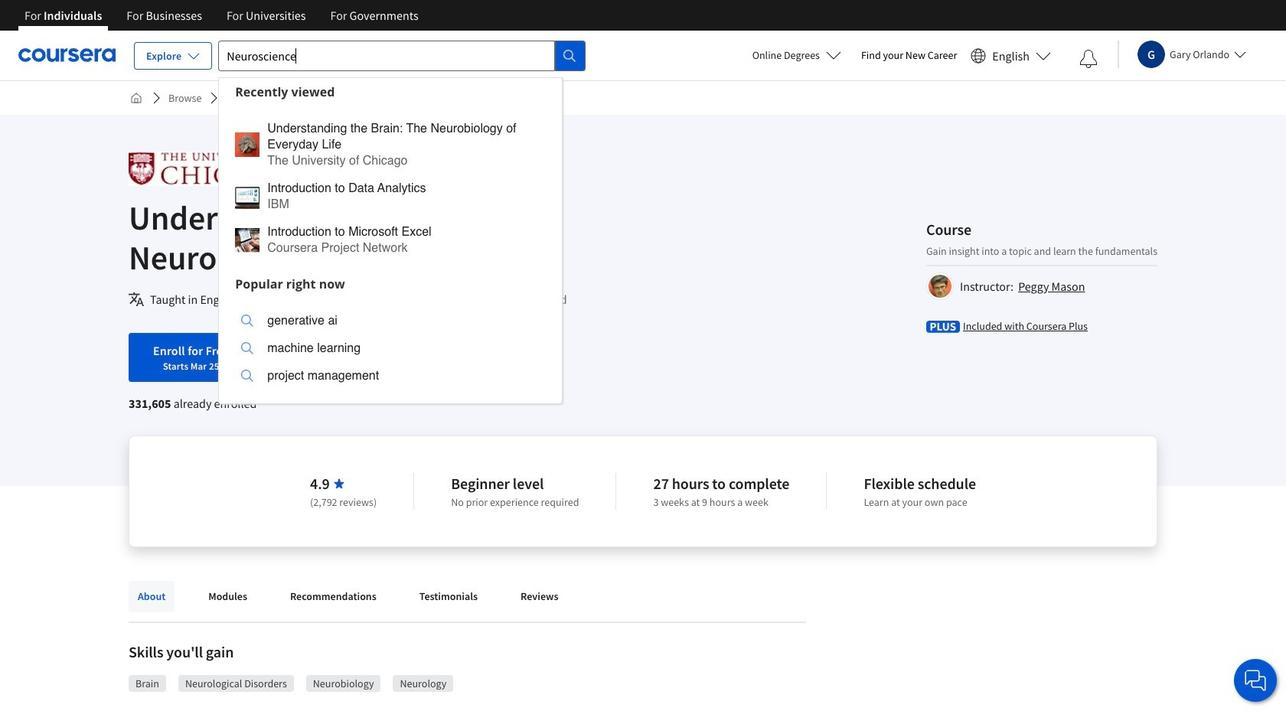 Task type: describe. For each thing, give the bounding box(es) containing it.
the university of chicago image
[[129, 152, 291, 186]]

banner navigation
[[12, 0, 431, 31]]

1 list box from the top
[[219, 105, 562, 270]]

autocomplete results list box
[[218, 77, 563, 404]]

home image
[[130, 92, 142, 104]]



Task type: vqa. For each thing, say whether or not it's contained in the screenshot.
CERTIFICATE MENU ELEMENT
no



Task type: locate. For each thing, give the bounding box(es) containing it.
peggy mason image
[[929, 275, 952, 297]]

list box
[[219, 105, 562, 270], [219, 297, 562, 403]]

coursera image
[[18, 43, 116, 68]]

0 vertical spatial list box
[[219, 105, 562, 270]]

1 vertical spatial list box
[[219, 297, 562, 403]]

None search field
[[218, 40, 586, 404]]

What do you want to learn? text field
[[218, 40, 555, 71]]

2 list box from the top
[[219, 297, 562, 403]]

coursera plus image
[[927, 320, 960, 333]]

suggestion image image
[[235, 132, 260, 157], [235, 184, 260, 209], [235, 228, 260, 252], [241, 315, 254, 327], [241, 342, 254, 355], [241, 370, 254, 382]]



